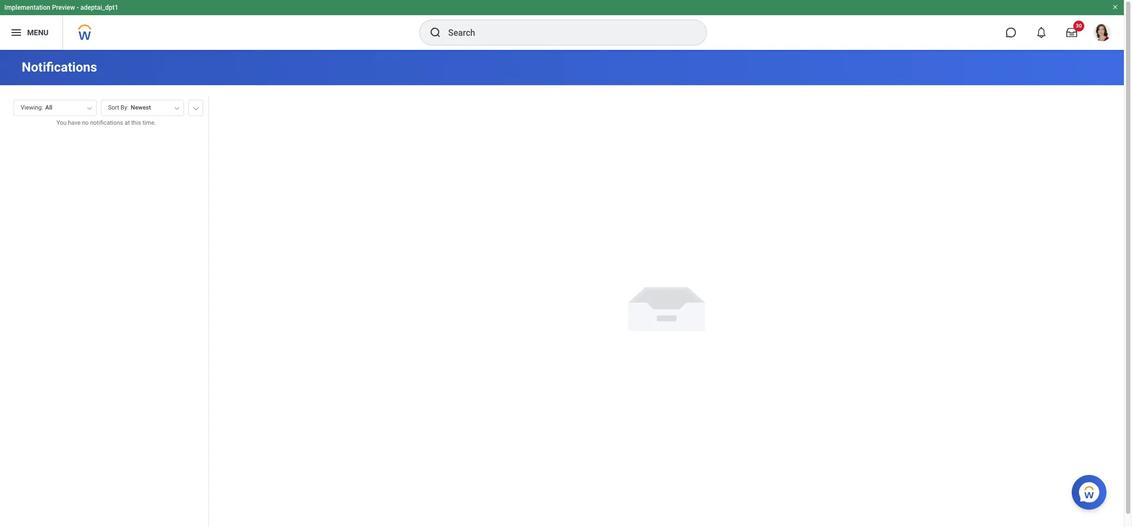 Task type: locate. For each thing, give the bounding box(es) containing it.
menu button
[[0, 15, 63, 50]]

tab panel containing viewing:
[[0, 95, 209, 528]]

search image
[[429, 26, 442, 39]]

this
[[131, 119, 141, 127]]

30
[[1076, 23, 1082, 29]]

notifications
[[90, 119, 123, 127]]

newest
[[131, 104, 151, 111]]

at
[[125, 119, 130, 127]]

you
[[56, 119, 67, 127]]

by:
[[121, 104, 129, 111]]

notifications large image
[[1036, 27, 1047, 38]]

tab panel inside "notifications" main content
[[0, 95, 209, 528]]

tab panel
[[0, 95, 209, 528]]

sort
[[108, 104, 119, 111]]

no
[[82, 119, 89, 127]]

preview
[[52, 4, 75, 11]]

you have no notifications at this time.
[[56, 119, 156, 127]]

profile logan mcneil image
[[1094, 24, 1111, 43]]

time.
[[143, 119, 156, 127]]



Task type: describe. For each thing, give the bounding box(es) containing it.
sort by: newest
[[108, 104, 151, 111]]

inbox items list box
[[0, 136, 209, 528]]

close environment banner image
[[1112, 4, 1119, 10]]

implementation
[[4, 4, 50, 11]]

more image
[[193, 105, 199, 110]]

menu banner
[[0, 0, 1124, 50]]

reading pane region
[[209, 86, 1124, 528]]

notifications main content
[[0, 50, 1124, 528]]

inbox large image
[[1067, 27, 1077, 38]]

menu
[[27, 28, 48, 37]]

adeptai_dpt1
[[80, 4, 118, 11]]

Search Workday  search field
[[448, 21, 684, 45]]

30 button
[[1060, 21, 1085, 45]]

notifications
[[22, 60, 97, 75]]

viewing: all
[[21, 104, 52, 111]]

have
[[68, 119, 81, 127]]

all
[[45, 104, 52, 111]]

implementation preview -   adeptai_dpt1
[[4, 4, 118, 11]]

viewing:
[[21, 104, 43, 111]]

justify image
[[10, 26, 23, 39]]

-
[[77, 4, 79, 11]]



Task type: vqa. For each thing, say whether or not it's contained in the screenshot.
Actions popup button
no



